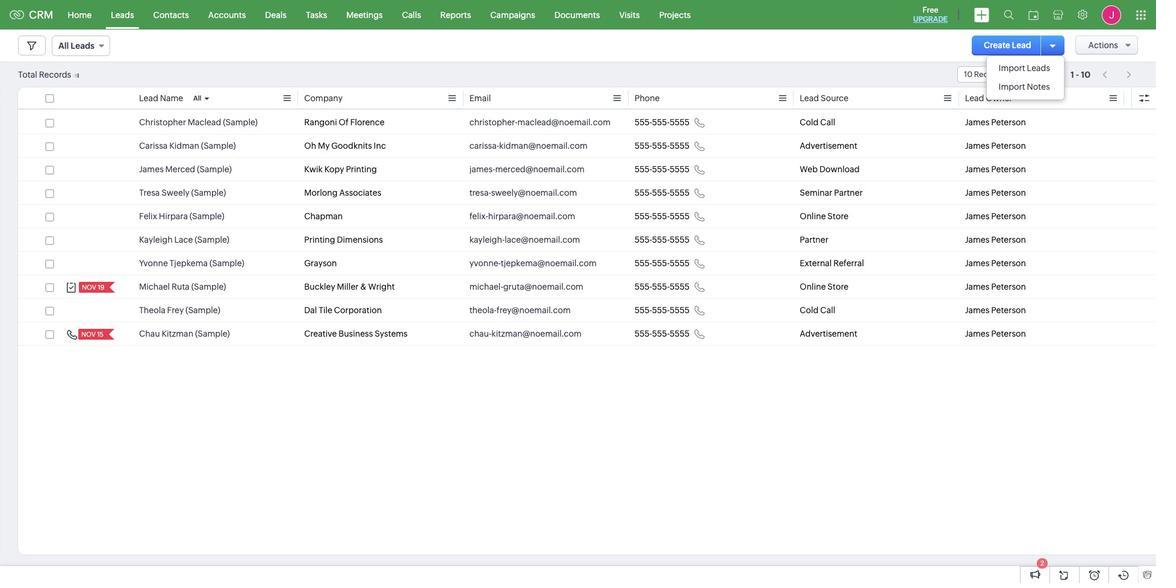 Task type: describe. For each thing, give the bounding box(es) containing it.
All Leads field
[[52, 36, 110, 56]]

import notes
[[999, 82, 1050, 92]]

chau-kitzman@noemail.com link
[[470, 328, 582, 340]]

kopy
[[324, 164, 344, 174]]

5555 for felix-hirpara@noemail.com
[[670, 211, 690, 221]]

kidman@noemail.com
[[499, 141, 588, 151]]

contacts
[[153, 10, 189, 20]]

owner
[[986, 93, 1013, 103]]

michael ruta (sample)
[[139, 282, 226, 292]]

555-555-5555 for kayleigh-lace@noemail.com
[[635, 235, 690, 245]]

(sample) for carissa kidman (sample)
[[201, 141, 236, 151]]

peterson for merced@noemail.com
[[992, 164, 1026, 174]]

chau
[[139, 329, 160, 339]]

1 vertical spatial partner
[[800, 235, 829, 245]]

cold for christopher-maclead@noemail.com
[[800, 117, 819, 127]]

5555 for yvonne-tjepkema@noemail.com
[[670, 258, 690, 268]]

corporation
[[334, 305, 382, 315]]

theola
[[139, 305, 165, 315]]

555-555-5555 for carissa-kidman@noemail.com
[[635, 141, 690, 151]]

per
[[1006, 70, 1018, 79]]

peterson for hirpara@noemail.com
[[992, 211, 1026, 221]]

online for felix-hirpara@noemail.com
[[800, 211, 826, 221]]

james for theola-frey@noemail.com
[[965, 305, 990, 315]]

business
[[339, 329, 373, 339]]

2
[[1041, 560, 1044, 567]]

profile element
[[1095, 0, 1129, 29]]

documents
[[555, 10, 600, 20]]

reports link
[[431, 0, 481, 29]]

tjepkema
[[170, 258, 208, 268]]

hirpara@noemail.com
[[488, 211, 575, 221]]

lead name
[[139, 93, 183, 103]]

kayleigh
[[139, 235, 173, 245]]

oh
[[304, 141, 316, 151]]

online store for gruta@noemail.com
[[800, 282, 849, 292]]

james for christopher-maclead@noemail.com
[[965, 117, 990, 127]]

carissa-kidman@noemail.com
[[470, 141, 588, 151]]

theola frey (sample)
[[139, 305, 220, 315]]

merced@noemail.com
[[495, 164, 585, 174]]

nov for michael
[[82, 284, 96, 291]]

james-merced@noemail.com link
[[470, 163, 585, 175]]

leads inside leads link
[[111, 10, 134, 20]]

import for import leads
[[999, 63, 1026, 73]]

crm link
[[10, 8, 53, 21]]

rangoni of florence
[[304, 117, 385, 127]]

total records
[[18, 70, 71, 79]]

frey
[[167, 305, 184, 315]]

nov for chau
[[81, 331, 96, 338]]

yvonne-
[[470, 258, 501, 268]]

tresa sweely (sample)
[[139, 188, 226, 198]]

james for kayleigh-lace@noemail.com
[[965, 235, 990, 245]]

row group containing christopher maclead (sample)
[[18, 111, 1156, 346]]

james merced (sample)
[[139, 164, 232, 174]]

of
[[339, 117, 349, 127]]

theola-
[[470, 305, 497, 315]]

yvonne
[[139, 258, 168, 268]]

import for import notes
[[999, 82, 1026, 92]]

carissa-
[[470, 141, 499, 151]]

frey@noemail.com
[[497, 305, 571, 315]]

peterson for kitzman@noemail.com
[[992, 329, 1026, 339]]

crm
[[29, 8, 53, 21]]

tile
[[319, 305, 332, 315]]

peterson for frey@noemail.com
[[992, 305, 1026, 315]]

source
[[821, 93, 849, 103]]

wright
[[368, 282, 395, 292]]

projects
[[659, 10, 691, 20]]

dal tile corporation
[[304, 305, 382, 315]]

theola frey (sample) link
[[139, 304, 220, 316]]

leads for import leads
[[1027, 63, 1051, 73]]

leads link
[[101, 0, 144, 29]]

store for michael-gruta@noemail.com
[[828, 282, 849, 292]]

campaigns link
[[481, 0, 545, 29]]

profile image
[[1102, 5, 1122, 24]]

james peterson for chau-kitzman@noemail.com
[[965, 329, 1026, 339]]

tasks
[[306, 10, 327, 20]]

(sample) for michael ruta (sample)
[[191, 282, 226, 292]]

maclead
[[188, 117, 221, 127]]

online store for hirpara@noemail.com
[[800, 211, 849, 221]]

555-555-5555 for chau-kitzman@noemail.com
[[635, 329, 690, 339]]

create menu element
[[967, 0, 997, 29]]

5555 for christopher-maclead@noemail.com
[[670, 117, 690, 127]]

peterson for gruta@noemail.com
[[992, 282, 1026, 292]]

calls link
[[393, 0, 431, 29]]

carissa kidman (sample)
[[139, 141, 236, 151]]

10 inside 10 records per page field
[[964, 70, 973, 79]]

kwik kopy printing
[[304, 164, 377, 174]]

upgrade
[[914, 15, 948, 23]]

import notes link
[[987, 78, 1064, 96]]

morlong associates
[[304, 188, 381, 198]]

christopher-maclead@noemail.com
[[470, 117, 611, 127]]

james peterson for carissa-kidman@noemail.com
[[965, 141, 1026, 151]]

goodknits
[[331, 141, 372, 151]]

5555 for michael-gruta@noemail.com
[[670, 282, 690, 292]]

tasks link
[[296, 0, 337, 29]]

web download
[[800, 164, 860, 174]]

michael-gruta@noemail.com
[[470, 282, 584, 292]]

james for michael-gruta@noemail.com
[[965, 282, 990, 292]]

seminar
[[800, 188, 833, 198]]

james for james-merced@noemail.com
[[965, 164, 990, 174]]

james for chau-kitzman@noemail.com
[[965, 329, 990, 339]]

lace@noemail.com
[[505, 235, 580, 245]]

my
[[318, 141, 330, 151]]

accounts
[[208, 10, 246, 20]]

projects link
[[650, 0, 701, 29]]

sweely@noemail.com
[[491, 188, 577, 198]]

yvonne-tjepkema@noemail.com link
[[470, 257, 597, 269]]

create lead
[[984, 40, 1032, 50]]

peterson for tjepkema@noemail.com
[[992, 258, 1026, 268]]

rangoni
[[304, 117, 337, 127]]

creative business systems
[[304, 329, 408, 339]]

free
[[923, 5, 939, 14]]

1 horizontal spatial printing
[[346, 164, 377, 174]]

555-555-5555 for james-merced@noemail.com
[[635, 164, 690, 174]]

james peterson for james-merced@noemail.com
[[965, 164, 1026, 174]]

referral
[[834, 258, 864, 268]]

search image
[[1004, 10, 1014, 20]]

1 horizontal spatial 10
[[1081, 70, 1091, 79]]

advertisement for chau-kitzman@noemail.com
[[800, 329, 858, 339]]

15
[[97, 331, 104, 338]]

accounts link
[[199, 0, 256, 29]]

theola-frey@noemail.com link
[[470, 304, 571, 316]]

nov 19 link
[[79, 282, 106, 293]]

records for 10
[[974, 70, 1004, 79]]

all for all leads
[[58, 41, 69, 51]]

5555 for kayleigh-lace@noemail.com
[[670, 235, 690, 245]]

5555 for tresa-sweely@noemail.com
[[670, 188, 690, 198]]

call for christopher-maclead@noemail.com
[[821, 117, 836, 127]]

home
[[68, 10, 92, 20]]

555-555-5555 for felix-hirpara@noemail.com
[[635, 211, 690, 221]]

download
[[820, 164, 860, 174]]

search element
[[997, 0, 1022, 30]]

leads for all leads
[[71, 41, 94, 51]]

records for total
[[39, 70, 71, 79]]

james for yvonne-tjepkema@noemail.com
[[965, 258, 990, 268]]

company
[[304, 93, 343, 103]]



Task type: locate. For each thing, give the bounding box(es) containing it.
james peterson for yvonne-tjepkema@noemail.com
[[965, 258, 1026, 268]]

online store down seminar partner
[[800, 211, 849, 221]]

create menu image
[[975, 8, 990, 22]]

10
[[1081, 70, 1091, 79], [964, 70, 973, 79]]

8 5555 from the top
[[670, 282, 690, 292]]

1 call from the top
[[821, 117, 836, 127]]

online down external
[[800, 282, 826, 292]]

6 555-555-5555 from the top
[[635, 235, 690, 245]]

external referral
[[800, 258, 864, 268]]

michael-gruta@noemail.com link
[[470, 281, 584, 293]]

(sample) up kayleigh lace (sample) on the top left of the page
[[190, 211, 224, 221]]

1 vertical spatial nov
[[81, 331, 96, 338]]

peterson for lace@noemail.com
[[992, 235, 1026, 245]]

3 5555 from the top
[[670, 164, 690, 174]]

cold down lead source
[[800, 117, 819, 127]]

leads up notes
[[1027, 63, 1051, 73]]

all leads
[[58, 41, 94, 51]]

3 555-555-5555 from the top
[[635, 164, 690, 174]]

2 online from the top
[[800, 282, 826, 292]]

(sample) right lace
[[195, 235, 230, 245]]

nov inside 'link'
[[81, 331, 96, 338]]

10 james peterson from the top
[[965, 329, 1026, 339]]

1
[[1071, 70, 1075, 79]]

0 horizontal spatial all
[[58, 41, 69, 51]]

3 james peterson from the top
[[965, 164, 1026, 174]]

printing up associates
[[346, 164, 377, 174]]

michael
[[139, 282, 170, 292]]

lead inside button
[[1012, 40, 1032, 50]]

kayleigh lace (sample)
[[139, 235, 230, 245]]

deals link
[[256, 0, 296, 29]]

create
[[984, 40, 1011, 50]]

cold call
[[800, 117, 836, 127], [800, 305, 836, 315]]

555-555-5555 for yvonne-tjepkema@noemail.com
[[635, 258, 690, 268]]

nov 19
[[82, 284, 104, 291]]

1 vertical spatial cold call
[[800, 305, 836, 315]]

chau kitzman (sample)
[[139, 329, 230, 339]]

leads inside all leads field
[[71, 41, 94, 51]]

5555 for carissa-kidman@noemail.com
[[670, 141, 690, 151]]

cold for theola-frey@noemail.com
[[800, 305, 819, 315]]

peterson for kidman@noemail.com
[[992, 141, 1026, 151]]

advertisement
[[800, 141, 858, 151], [800, 329, 858, 339]]

dal
[[304, 305, 317, 315]]

visits
[[619, 10, 640, 20]]

2 555-555-5555 from the top
[[635, 141, 690, 151]]

2 5555 from the top
[[670, 141, 690, 151]]

maclead@noemail.com
[[518, 117, 611, 127]]

(sample) right "kitzman"
[[195, 329, 230, 339]]

lead left owner
[[965, 93, 985, 103]]

2 cold call from the top
[[800, 305, 836, 315]]

calls
[[402, 10, 421, 20]]

(sample) for theola frey (sample)
[[186, 305, 220, 315]]

(sample) right tjepkema
[[210, 258, 244, 268]]

lead source
[[800, 93, 849, 103]]

4 james peterson from the top
[[965, 188, 1026, 198]]

nov left 19
[[82, 284, 96, 291]]

nov left 15
[[81, 331, 96, 338]]

10 up the lead owner
[[964, 70, 973, 79]]

1 online from the top
[[800, 211, 826, 221]]

7 5555 from the top
[[670, 258, 690, 268]]

1 vertical spatial online store
[[800, 282, 849, 292]]

nov
[[82, 284, 96, 291], [81, 331, 96, 338]]

0 vertical spatial online
[[800, 211, 826, 221]]

james merced (sample) link
[[139, 163, 232, 175]]

buckley
[[304, 282, 335, 292]]

2 online store from the top
[[800, 282, 849, 292]]

(sample) for tresa sweely (sample)
[[191, 188, 226, 198]]

5555 for chau-kitzman@noemail.com
[[670, 329, 690, 339]]

partner up external
[[800, 235, 829, 245]]

inc
[[374, 141, 386, 151]]

7 555-555-5555 from the top
[[635, 258, 690, 268]]

all inside field
[[58, 41, 69, 51]]

555-555-5555 for theola-frey@noemail.com
[[635, 305, 690, 315]]

grayson
[[304, 258, 337, 268]]

advertisement for carissa-kidman@noemail.com
[[800, 141, 858, 151]]

0 vertical spatial leads
[[111, 10, 134, 20]]

1 - 10
[[1071, 70, 1091, 79]]

0 horizontal spatial records
[[39, 70, 71, 79]]

(sample) right maclead
[[223, 117, 258, 127]]

associates
[[339, 188, 381, 198]]

2 peterson from the top
[[992, 141, 1026, 151]]

(sample) down james merced (sample)
[[191, 188, 226, 198]]

10 peterson from the top
[[992, 329, 1026, 339]]

james peterson for felix-hirpara@noemail.com
[[965, 211, 1026, 221]]

call down lead source
[[821, 117, 836, 127]]

kayleigh-lace@noemail.com
[[470, 235, 580, 245]]

7 peterson from the top
[[992, 258, 1026, 268]]

0 horizontal spatial partner
[[800, 235, 829, 245]]

555-555-5555
[[635, 117, 690, 127], [635, 141, 690, 151], [635, 164, 690, 174], [635, 188, 690, 198], [635, 211, 690, 221], [635, 235, 690, 245], [635, 258, 690, 268], [635, 282, 690, 292], [635, 305, 690, 315], [635, 329, 690, 339]]

7 james peterson from the top
[[965, 258, 1026, 268]]

christopher maclead (sample) link
[[139, 116, 258, 128]]

printing up grayson
[[304, 235, 335, 245]]

cold call down lead source
[[800, 117, 836, 127]]

james peterson for theola-frey@noemail.com
[[965, 305, 1026, 315]]

2 call from the top
[[821, 305, 836, 315]]

creative
[[304, 329, 337, 339]]

1 cold call from the top
[[800, 117, 836, 127]]

555-555-5555 for christopher-maclead@noemail.com
[[635, 117, 690, 127]]

navigation
[[1097, 66, 1138, 83]]

leads right home link
[[111, 10, 134, 20]]

row group
[[18, 111, 1156, 346]]

call for theola-frey@noemail.com
[[821, 305, 836, 315]]

import
[[999, 63, 1026, 73], [999, 82, 1026, 92]]

(sample) for chau kitzman (sample)
[[195, 329, 230, 339]]

yvonne tjepkema (sample) link
[[139, 257, 244, 269]]

6 peterson from the top
[[992, 235, 1026, 245]]

8 james peterson from the top
[[965, 282, 1026, 292]]

3 peterson from the top
[[992, 164, 1026, 174]]

1 horizontal spatial partner
[[834, 188, 863, 198]]

1 vertical spatial online
[[800, 282, 826, 292]]

call down external referral
[[821, 305, 836, 315]]

store down external referral
[[828, 282, 849, 292]]

1 peterson from the top
[[992, 117, 1026, 127]]

felix
[[139, 211, 157, 221]]

10 records per page
[[964, 70, 1038, 79]]

(sample) for james merced (sample)
[[197, 164, 232, 174]]

import leads
[[999, 63, 1051, 73]]

records inside 10 records per page field
[[974, 70, 1004, 79]]

web
[[800, 164, 818, 174]]

james
[[965, 117, 990, 127], [965, 141, 990, 151], [139, 164, 164, 174], [965, 164, 990, 174], [965, 188, 990, 198], [965, 211, 990, 221], [965, 235, 990, 245], [965, 258, 990, 268], [965, 282, 990, 292], [965, 305, 990, 315], [965, 329, 990, 339]]

1 vertical spatial cold
[[800, 305, 819, 315]]

2 import from the top
[[999, 82, 1026, 92]]

kitzman@noemail.com
[[492, 329, 582, 339]]

store for felix-hirpara@noemail.com
[[828, 211, 849, 221]]

9 555-555-5555 from the top
[[635, 305, 690, 315]]

cold call down external
[[800, 305, 836, 315]]

1 vertical spatial advertisement
[[800, 329, 858, 339]]

cold call for theola-frey@noemail.com
[[800, 305, 836, 315]]

0 vertical spatial advertisement
[[800, 141, 858, 151]]

4 5555 from the top
[[670, 188, 690, 198]]

carissa kidman (sample) link
[[139, 140, 236, 152]]

partner down the download
[[834, 188, 863, 198]]

campaigns
[[490, 10, 535, 20]]

online down seminar
[[800, 211, 826, 221]]

2 cold from the top
[[800, 305, 819, 315]]

christopher
[[139, 117, 186, 127]]

all up "christopher maclead (sample)"
[[193, 95, 202, 102]]

peterson for sweely@noemail.com
[[992, 188, 1026, 198]]

notes
[[1027, 82, 1050, 92]]

2 advertisement from the top
[[800, 329, 858, 339]]

lead for lead name
[[139, 93, 158, 103]]

felix-hirpara@noemail.com
[[470, 211, 575, 221]]

records left loading image
[[39, 70, 71, 79]]

leads inside import leads link
[[1027, 63, 1051, 73]]

9 5555 from the top
[[670, 305, 690, 315]]

1 vertical spatial printing
[[304, 235, 335, 245]]

all up total records
[[58, 41, 69, 51]]

1 vertical spatial all
[[193, 95, 202, 102]]

james peterson for tresa-sweely@noemail.com
[[965, 188, 1026, 198]]

0 vertical spatial nov
[[82, 284, 96, 291]]

james for tresa-sweely@noemail.com
[[965, 188, 990, 198]]

chau kitzman (sample) link
[[139, 328, 230, 340]]

6 james peterson from the top
[[965, 235, 1026, 245]]

0 vertical spatial import
[[999, 63, 1026, 73]]

(sample) right 'ruta'
[[191, 282, 226, 292]]

calendar image
[[1029, 10, 1039, 20]]

1 store from the top
[[828, 211, 849, 221]]

james peterson for michael-gruta@noemail.com
[[965, 282, 1026, 292]]

kayleigh-
[[470, 235, 505, 245]]

1 online store from the top
[[800, 211, 849, 221]]

store down seminar partner
[[828, 211, 849, 221]]

call
[[821, 117, 836, 127], [821, 305, 836, 315]]

lead left "source"
[[800, 93, 819, 103]]

page
[[1020, 70, 1038, 79]]

yvonne tjepkema (sample)
[[139, 258, 244, 268]]

5 5555 from the top
[[670, 211, 690, 221]]

felix-
[[470, 211, 488, 221]]

1 horizontal spatial leads
[[111, 10, 134, 20]]

(sample) right merced
[[197, 164, 232, 174]]

0 vertical spatial call
[[821, 117, 836, 127]]

cold call for christopher-maclead@noemail.com
[[800, 117, 836, 127]]

1 horizontal spatial all
[[193, 95, 202, 102]]

kitzman
[[162, 329, 193, 339]]

online store down external referral
[[800, 282, 849, 292]]

external
[[800, 258, 832, 268]]

6 5555 from the top
[[670, 235, 690, 245]]

0 horizontal spatial printing
[[304, 235, 335, 245]]

christopher-
[[470, 117, 518, 127]]

0 horizontal spatial leads
[[71, 41, 94, 51]]

(sample) for yvonne tjepkema (sample)
[[210, 258, 244, 268]]

(sample) for kayleigh lace (sample)
[[195, 235, 230, 245]]

2 vertical spatial leads
[[1027, 63, 1051, 73]]

0 vertical spatial online store
[[800, 211, 849, 221]]

5 james peterson from the top
[[965, 211, 1026, 221]]

0 horizontal spatial 10
[[964, 70, 973, 79]]

10 Records Per Page field
[[958, 66, 1053, 83]]

lace
[[174, 235, 193, 245]]

9 peterson from the top
[[992, 305, 1026, 315]]

lead for lead owner
[[965, 93, 985, 103]]

1 import from the top
[[999, 63, 1026, 73]]

9 james peterson from the top
[[965, 305, 1026, 315]]

0 vertical spatial partner
[[834, 188, 863, 198]]

merced
[[165, 164, 195, 174]]

4 peterson from the top
[[992, 188, 1026, 198]]

home link
[[58, 0, 101, 29]]

5 peterson from the top
[[992, 211, 1026, 221]]

miller
[[337, 282, 359, 292]]

records left per
[[974, 70, 1004, 79]]

0 vertical spatial cold
[[800, 117, 819, 127]]

1 advertisement from the top
[[800, 141, 858, 151]]

all for all
[[193, 95, 202, 102]]

10 right -
[[1081, 70, 1091, 79]]

nov 15
[[81, 331, 104, 338]]

1 vertical spatial import
[[999, 82, 1026, 92]]

partner
[[834, 188, 863, 198], [800, 235, 829, 245]]

1 james peterson from the top
[[965, 117, 1026, 127]]

19
[[98, 284, 104, 291]]

1 vertical spatial store
[[828, 282, 849, 292]]

0 vertical spatial all
[[58, 41, 69, 51]]

4 555-555-5555 from the top
[[635, 188, 690, 198]]

5 555-555-5555 from the top
[[635, 211, 690, 221]]

felix-hirpara@noemail.com link
[[470, 210, 575, 222]]

seminar partner
[[800, 188, 863, 198]]

lead for lead source
[[800, 93, 819, 103]]

1 555-555-5555 from the top
[[635, 117, 690, 127]]

deals
[[265, 10, 287, 20]]

(sample) down maclead
[[201, 141, 236, 151]]

michael ruta (sample) link
[[139, 281, 226, 293]]

lead owner
[[965, 93, 1013, 103]]

5555 for james-merced@noemail.com
[[670, 164, 690, 174]]

0 vertical spatial printing
[[346, 164, 377, 174]]

james peterson for kayleigh-lace@noemail.com
[[965, 235, 1026, 245]]

8 555-555-5555 from the top
[[635, 282, 690, 292]]

(sample) for felix hirpara (sample)
[[190, 211, 224, 221]]

christopher-maclead@noemail.com link
[[470, 116, 611, 128]]

555-555-5555 for tresa-sweely@noemail.com
[[635, 188, 690, 198]]

5555 for theola-frey@noemail.com
[[670, 305, 690, 315]]

(sample) right frey
[[186, 305, 220, 315]]

2 horizontal spatial leads
[[1027, 63, 1051, 73]]

10 5555 from the top
[[670, 329, 690, 339]]

ruta
[[172, 282, 190, 292]]

1 5555 from the top
[[670, 117, 690, 127]]

buckley miller & wright
[[304, 282, 395, 292]]

james for felix-hirpara@noemail.com
[[965, 211, 990, 221]]

cold down external
[[800, 305, 819, 315]]

online for michael-gruta@noemail.com
[[800, 282, 826, 292]]

(sample) for christopher maclead (sample)
[[223, 117, 258, 127]]

10 555-555-5555 from the top
[[635, 329, 690, 339]]

0 vertical spatial store
[[828, 211, 849, 221]]

import leads link
[[987, 59, 1064, 78]]

555-555-5555 for michael-gruta@noemail.com
[[635, 282, 690, 292]]

peterson for maclead@noemail.com
[[992, 117, 1026, 127]]

lead up the import leads
[[1012, 40, 1032, 50]]

james peterson for christopher-maclead@noemail.com
[[965, 117, 1026, 127]]

2 store from the top
[[828, 282, 849, 292]]

0 vertical spatial cold call
[[800, 117, 836, 127]]

1 vertical spatial call
[[821, 305, 836, 315]]

loading image
[[73, 73, 79, 77]]

james for carissa-kidman@noemail.com
[[965, 141, 990, 151]]

1 horizontal spatial records
[[974, 70, 1004, 79]]

1 cold from the top
[[800, 117, 819, 127]]

1 vertical spatial leads
[[71, 41, 94, 51]]

christopher maclead (sample)
[[139, 117, 258, 127]]

8 peterson from the top
[[992, 282, 1026, 292]]

meetings link
[[337, 0, 393, 29]]

lead left name at the left of page
[[139, 93, 158, 103]]

2 james peterson from the top
[[965, 141, 1026, 151]]

leads up loading image
[[71, 41, 94, 51]]



Task type: vqa. For each thing, say whether or not it's contained in the screenshot.


